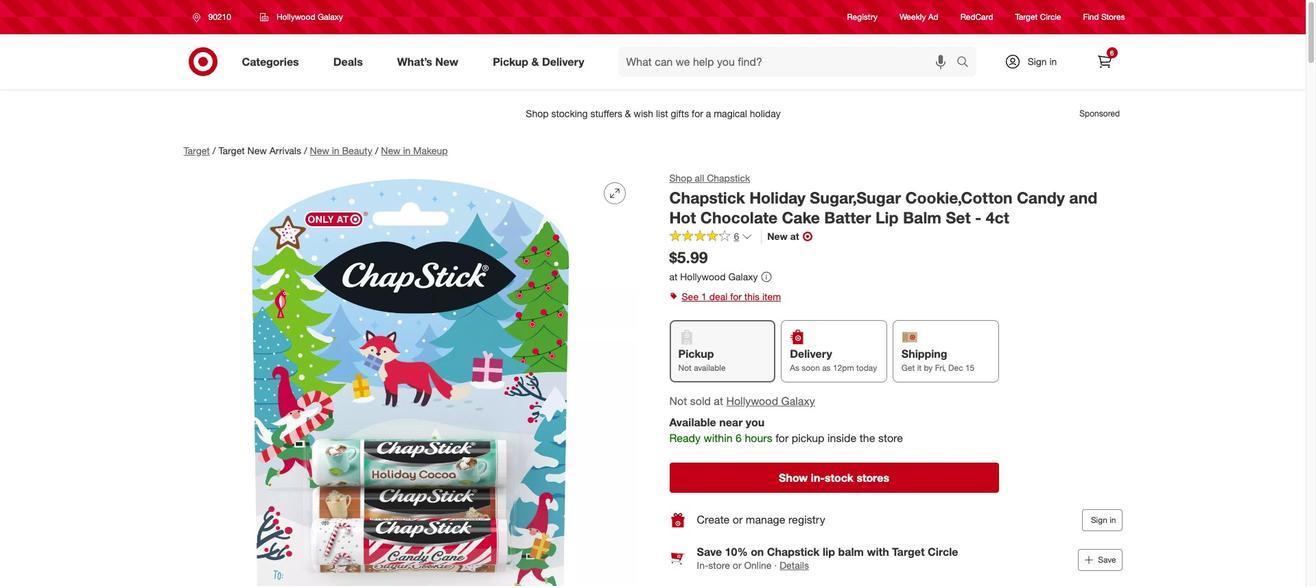 Task type: vqa. For each thing, say whether or not it's contained in the screenshot.
try!
no



Task type: locate. For each thing, give the bounding box(es) containing it.
0 horizontal spatial hollywood
[[276, 12, 315, 22]]

2 horizontal spatial hollywood
[[726, 395, 778, 408]]

2 vertical spatial galaxy
[[781, 395, 815, 408]]

1 vertical spatial at
[[669, 271, 678, 283]]

save 10% on chapstick lip balm with target circle in-store or online ∙ details
[[697, 545, 958, 571]]

find stores link
[[1083, 11, 1125, 23]]

1 vertical spatial pickup
[[678, 347, 714, 361]]

weekly ad
[[900, 12, 939, 22]]

1 vertical spatial circle
[[928, 545, 958, 559]]

within
[[704, 432, 733, 445]]

sign in
[[1028, 56, 1057, 67], [1091, 515, 1116, 525]]

1 vertical spatial 6 link
[[669, 230, 753, 246]]

1 horizontal spatial store
[[878, 432, 903, 445]]

today
[[856, 363, 877, 373]]

2 vertical spatial 6
[[736, 432, 742, 445]]

chapstick down all
[[669, 188, 745, 207]]

sign in down target circle link
[[1028, 56, 1057, 67]]

shipping get it by fri, dec 15
[[902, 347, 975, 373]]

not left the available
[[678, 363, 692, 373]]

1 vertical spatial chapstick
[[669, 188, 745, 207]]

target circle
[[1015, 12, 1061, 22]]

galaxy up available near you ready within 6 hours for pickup inside the store
[[781, 395, 815, 408]]

lip
[[876, 208, 899, 227]]

galaxy inside hollywood galaxy dropdown button
[[318, 12, 343, 22]]

1 horizontal spatial pickup
[[678, 347, 714, 361]]

for left this
[[730, 291, 742, 303]]

shop all chapstick chapstick holiday sugar,sugar cookie,cotton candy and hot chocolate cake batter lip balm set - 4ct
[[669, 172, 1097, 227]]

0 vertical spatial at
[[790, 231, 799, 243]]

store right the at the right
[[878, 432, 903, 445]]

sign in up save button
[[1091, 515, 1116, 525]]

1 vertical spatial 6
[[734, 231, 739, 243]]

save inside button
[[1098, 555, 1116, 565]]

details button
[[780, 559, 809, 573]]

target / target new arrivals / new in beauty / new in makeup
[[184, 145, 448, 156]]

1 horizontal spatial save
[[1098, 555, 1116, 565]]

in left makeup
[[403, 145, 411, 156]]

save up the in-
[[697, 545, 722, 559]]

new right beauty
[[381, 145, 400, 156]]

new right arrivals
[[310, 145, 329, 156]]

chapstick for chocolate
[[669, 188, 745, 207]]

15
[[965, 363, 975, 373]]

0 vertical spatial sign
[[1028, 56, 1047, 67]]

delivery up 'soon'
[[790, 347, 832, 361]]

1 vertical spatial delivery
[[790, 347, 832, 361]]

target left target new arrivals link
[[184, 145, 210, 156]]

for
[[730, 291, 742, 303], [775, 432, 789, 445]]

deals link
[[322, 47, 380, 77]]

in inside sign in button
[[1110, 515, 1116, 525]]

1 horizontal spatial delivery
[[790, 347, 832, 361]]

circle
[[1040, 12, 1061, 22], [928, 545, 958, 559]]

sign in link
[[993, 47, 1078, 77]]

hollywood up you
[[726, 395, 778, 408]]

in
[[1050, 56, 1057, 67], [332, 145, 339, 156], [403, 145, 411, 156], [1110, 515, 1116, 525]]

hollywood
[[276, 12, 315, 22], [680, 271, 726, 283], [726, 395, 778, 408]]

new down cake
[[767, 231, 788, 243]]

or inside save 10% on chapstick lip balm with target circle in-store or online ∙ details
[[733, 560, 741, 571]]

in-
[[811, 471, 825, 485]]

galaxy up deals
[[318, 12, 343, 22]]

see
[[682, 291, 699, 303]]

2 vertical spatial chapstick
[[767, 545, 820, 559]]

1 horizontal spatial galaxy
[[728, 271, 758, 283]]

makeup
[[413, 145, 448, 156]]

target right with
[[892, 545, 925, 559]]

1 vertical spatial for
[[775, 432, 789, 445]]

store inside available near you ready within 6 hours for pickup inside the store
[[878, 432, 903, 445]]

0 vertical spatial hollywood
[[276, 12, 315, 22]]

target right target link
[[219, 145, 245, 156]]

6 inside available near you ready within 6 hours for pickup inside the store
[[736, 432, 742, 445]]

sign in inside sign in button
[[1091, 515, 1116, 525]]

save button
[[1078, 550, 1122, 571]]

pickup not available
[[678, 347, 726, 373]]

pickup for &
[[493, 55, 528, 68]]

hollywood up categories link
[[276, 12, 315, 22]]

6 down chocolate
[[734, 231, 739, 243]]

sign down target circle link
[[1028, 56, 1047, 67]]

target new arrivals link
[[219, 145, 301, 156]]

redcard
[[960, 12, 993, 22]]

pickup up the available
[[678, 347, 714, 361]]

circle right with
[[928, 545, 958, 559]]

0 vertical spatial for
[[730, 291, 742, 303]]

at down $5.99
[[669, 271, 678, 283]]

2 vertical spatial at
[[714, 395, 723, 408]]

2 / from the left
[[304, 145, 307, 156]]

or down 10%
[[733, 560, 741, 571]]

registry
[[847, 12, 878, 22]]

target circle link
[[1015, 11, 1061, 23]]

for inside available near you ready within 6 hours for pickup inside the store
[[775, 432, 789, 445]]

1 vertical spatial sign in
[[1091, 515, 1116, 525]]

0 horizontal spatial store
[[708, 560, 730, 571]]

6 link
[[1089, 47, 1120, 77], [669, 230, 753, 246]]

registry
[[788, 514, 825, 527]]

at right sold
[[714, 395, 723, 408]]

target link
[[184, 145, 210, 156]]

in down target circle link
[[1050, 56, 1057, 67]]

/ right beauty
[[375, 145, 378, 156]]

at down cake
[[790, 231, 799, 243]]

not left sold
[[669, 395, 687, 408]]

not sold at hollywood galaxy
[[669, 395, 815, 408]]

0 horizontal spatial galaxy
[[318, 12, 343, 22]]

store
[[878, 432, 903, 445], [708, 560, 730, 571]]

new at
[[767, 231, 799, 243]]

0 horizontal spatial save
[[697, 545, 722, 559]]

hours
[[745, 432, 772, 445]]

chapstick for store
[[767, 545, 820, 559]]

0 horizontal spatial sign in
[[1028, 56, 1057, 67]]

sign up save button
[[1091, 515, 1107, 525]]

1
[[701, 291, 707, 303]]

0 vertical spatial delivery
[[542, 55, 584, 68]]

galaxy up this
[[728, 271, 758, 283]]

advertisement region
[[173, 97, 1133, 130]]

delivery right &
[[542, 55, 584, 68]]

0 vertical spatial 6 link
[[1089, 47, 1120, 77]]

hollywood galaxy button
[[251, 5, 352, 30]]

save inside save 10% on chapstick lip balm with target circle in-store or online ∙ details
[[697, 545, 722, 559]]

1 vertical spatial store
[[708, 560, 730, 571]]

or right create
[[733, 514, 743, 527]]

not
[[678, 363, 692, 373], [669, 395, 687, 408]]

1 horizontal spatial sign
[[1091, 515, 1107, 525]]

in left beauty
[[332, 145, 339, 156]]

balm
[[903, 208, 941, 227]]

circle left find
[[1040, 12, 1061, 22]]

save down sign in button
[[1098, 555, 1116, 565]]

ready
[[669, 432, 701, 445]]

1 horizontal spatial hollywood
[[680, 271, 726, 283]]

12pm
[[833, 363, 854, 373]]

6 down 'near'
[[736, 432, 742, 445]]

sign inside button
[[1091, 515, 1107, 525]]

store down 10%
[[708, 560, 730, 571]]

chapstick
[[707, 172, 750, 184], [669, 188, 745, 207], [767, 545, 820, 559]]

0 vertical spatial pickup
[[493, 55, 528, 68]]

new inside what's new link
[[435, 55, 458, 68]]

/ right arrivals
[[304, 145, 307, 156]]

1 vertical spatial galaxy
[[728, 271, 758, 283]]

&
[[531, 55, 539, 68]]

1 vertical spatial or
[[733, 560, 741, 571]]

chapstick holiday sugar,sugar cookie,cotton candy and hot chocolate cake batter lip balm set - 4ct, 1 of 8 image
[[184, 172, 636, 587]]

2 or from the top
[[733, 560, 741, 571]]

soon
[[802, 363, 820, 373]]

new in makeup link
[[381, 145, 448, 156]]

chapstick right all
[[707, 172, 750, 184]]

target inside save 10% on chapstick lip balm with target circle in-store or online ∙ details
[[892, 545, 925, 559]]

∙
[[774, 560, 777, 571]]

in up save button
[[1110, 515, 1116, 525]]

1 vertical spatial sign
[[1091, 515, 1107, 525]]

2 vertical spatial hollywood
[[726, 395, 778, 408]]

1 horizontal spatial /
[[304, 145, 307, 156]]

0 horizontal spatial sign
[[1028, 56, 1047, 67]]

cake
[[782, 208, 820, 227]]

hot
[[669, 208, 696, 227]]

6 link down find stores link
[[1089, 47, 1120, 77]]

galaxy
[[318, 12, 343, 22], [728, 271, 758, 283], [781, 395, 815, 408]]

stores
[[1101, 12, 1125, 22]]

0 vertical spatial circle
[[1040, 12, 1061, 22]]

delivery
[[542, 55, 584, 68], [790, 347, 832, 361]]

what's new link
[[385, 47, 476, 77]]

0 horizontal spatial for
[[730, 291, 742, 303]]

0 vertical spatial or
[[733, 514, 743, 527]]

2 horizontal spatial /
[[375, 145, 378, 156]]

or
[[733, 514, 743, 527], [733, 560, 741, 571]]

chapstick inside save 10% on chapstick lip balm with target circle in-store or online ∙ details
[[767, 545, 820, 559]]

pickup inside pickup not available
[[678, 347, 714, 361]]

1 vertical spatial not
[[669, 395, 687, 408]]

pickup left &
[[493, 55, 528, 68]]

1 horizontal spatial sign in
[[1091, 515, 1116, 525]]

0 horizontal spatial /
[[213, 145, 216, 156]]

on
[[751, 545, 764, 559]]

6
[[1110, 49, 1114, 57], [734, 231, 739, 243], [736, 432, 742, 445]]

1 horizontal spatial 6 link
[[1089, 47, 1120, 77]]

6 down stores
[[1110, 49, 1114, 57]]

target
[[1015, 12, 1038, 22], [184, 145, 210, 156], [219, 145, 245, 156], [892, 545, 925, 559]]

chapstick up details
[[767, 545, 820, 559]]

0 vertical spatial galaxy
[[318, 12, 343, 22]]

details
[[780, 560, 809, 571]]

fri,
[[935, 363, 946, 373]]

what's
[[397, 55, 432, 68]]

new right what's at the top of page
[[435, 55, 458, 68]]

delivery inside delivery as soon as 12pm today
[[790, 347, 832, 361]]

the
[[860, 432, 875, 445]]

/
[[213, 145, 216, 156], [304, 145, 307, 156], [375, 145, 378, 156]]

for right hours
[[775, 432, 789, 445]]

stores
[[857, 471, 889, 485]]

0 vertical spatial 6
[[1110, 49, 1114, 57]]

0 vertical spatial store
[[878, 432, 903, 445]]

0 vertical spatial sign in
[[1028, 56, 1057, 67]]

at
[[790, 231, 799, 243], [669, 271, 678, 283], [714, 395, 723, 408]]

/ right target link
[[213, 145, 216, 156]]

online
[[744, 560, 772, 571]]

balm
[[838, 545, 864, 559]]

pickup
[[792, 432, 825, 445]]

1 horizontal spatial for
[[775, 432, 789, 445]]

pickup for not
[[678, 347, 714, 361]]

6 link up $5.99
[[669, 230, 753, 246]]

arrivals
[[270, 145, 301, 156]]

0 vertical spatial not
[[678, 363, 692, 373]]

0 horizontal spatial pickup
[[493, 55, 528, 68]]

hollywood up 1
[[680, 271, 726, 283]]

0 horizontal spatial circle
[[928, 545, 958, 559]]



Task type: describe. For each thing, give the bounding box(es) containing it.
candy
[[1017, 188, 1065, 207]]

stock
[[825, 471, 854, 485]]

inside
[[828, 432, 857, 445]]

for inside "see 1 deal for this item" link
[[730, 291, 742, 303]]

3 / from the left
[[375, 145, 378, 156]]

deal
[[709, 291, 728, 303]]

target up sign in link
[[1015, 12, 1038, 22]]

sugar,sugar
[[810, 188, 901, 207]]

what's new
[[397, 55, 458, 68]]

circle inside save 10% on chapstick lip balm with target circle in-store or online ∙ details
[[928, 545, 958, 559]]

delivery as soon as 12pm today
[[790, 347, 877, 373]]

by
[[924, 363, 933, 373]]

available
[[669, 416, 716, 430]]

show
[[779, 471, 808, 485]]

0 horizontal spatial at
[[669, 271, 678, 283]]

create
[[697, 514, 730, 527]]

lip
[[823, 545, 835, 559]]

find
[[1083, 12, 1099, 22]]

2 horizontal spatial galaxy
[[781, 395, 815, 408]]

pickup & delivery link
[[481, 47, 601, 77]]

see 1 deal for this item
[[682, 291, 781, 303]]

registry link
[[847, 11, 878, 23]]

find stores
[[1083, 12, 1125, 22]]

ad
[[928, 12, 939, 22]]

10%
[[725, 545, 748, 559]]

new in beauty link
[[310, 145, 372, 156]]

dec
[[948, 363, 963, 373]]

search
[[950, 56, 983, 70]]

hollywood inside dropdown button
[[276, 12, 315, 22]]

2 horizontal spatial at
[[790, 231, 799, 243]]

not inside pickup not available
[[678, 363, 692, 373]]

with
[[867, 545, 889, 559]]

all
[[695, 172, 704, 184]]

this
[[744, 291, 760, 303]]

hollywood galaxy button
[[726, 394, 815, 410]]

set
[[946, 208, 971, 227]]

90210 button
[[184, 5, 246, 30]]

0 horizontal spatial delivery
[[542, 55, 584, 68]]

sign in inside sign in link
[[1028, 56, 1057, 67]]

manage
[[746, 514, 785, 527]]

pickup & delivery
[[493, 55, 584, 68]]

available
[[694, 363, 726, 373]]

save for save 10% on chapstick lip balm with target circle in-store or online ∙ details
[[697, 545, 722, 559]]

save for save
[[1098, 555, 1116, 565]]

chocolate
[[700, 208, 778, 227]]

1 horizontal spatial at
[[714, 395, 723, 408]]

store inside save 10% on chapstick lip balm with target circle in-store or online ∙ details
[[708, 560, 730, 571]]

1 or from the top
[[733, 514, 743, 527]]

and
[[1069, 188, 1097, 207]]

near
[[719, 416, 743, 430]]

shop
[[669, 172, 692, 184]]

0 vertical spatial chapstick
[[707, 172, 750, 184]]

deals
[[333, 55, 363, 68]]

show in-stock stores button
[[669, 463, 999, 493]]

1 vertical spatial hollywood
[[680, 271, 726, 283]]

90210
[[208, 12, 231, 22]]

it
[[917, 363, 922, 373]]

available near you ready within 6 hours for pickup inside the store
[[669, 416, 903, 445]]

as
[[790, 363, 799, 373]]

you
[[746, 416, 765, 430]]

see 1 deal for this item link
[[669, 288, 1122, 307]]

sold
[[690, 395, 711, 408]]

redcard link
[[960, 11, 993, 23]]

in-
[[697, 560, 708, 571]]

0 horizontal spatial 6 link
[[669, 230, 753, 246]]

beauty
[[342, 145, 372, 156]]

cookie,cotton
[[905, 188, 1013, 207]]

categories
[[242, 55, 299, 68]]

as
[[822, 363, 831, 373]]

get
[[902, 363, 915, 373]]

sign in button
[[1082, 510, 1122, 532]]

shipping
[[902, 347, 947, 361]]

categories link
[[230, 47, 316, 77]]

in inside sign in link
[[1050, 56, 1057, 67]]

at hollywood galaxy
[[669, 271, 758, 283]]

create or manage registry
[[697, 514, 825, 527]]

1 horizontal spatial circle
[[1040, 12, 1061, 22]]

batter
[[824, 208, 871, 227]]

new left arrivals
[[247, 145, 267, 156]]

1 / from the left
[[213, 145, 216, 156]]

show in-stock stores
[[779, 471, 889, 485]]

weekly
[[900, 12, 926, 22]]

$5.99
[[669, 248, 708, 267]]

search button
[[950, 47, 983, 80]]

What can we help you find? suggestions appear below search field
[[618, 47, 960, 77]]



